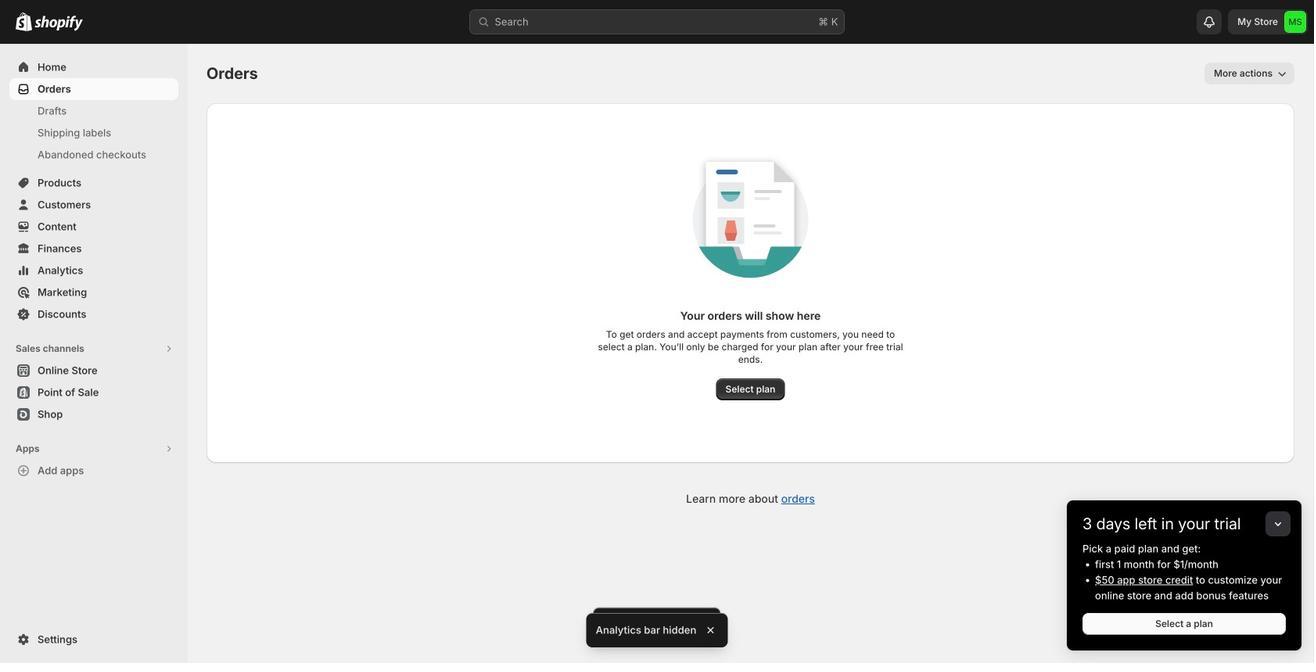 Task type: vqa. For each thing, say whether or not it's contained in the screenshot.
on
no



Task type: locate. For each thing, give the bounding box(es) containing it.
my store image
[[1285, 11, 1307, 33]]

1 horizontal spatial shopify image
[[34, 15, 83, 31]]

shopify image
[[16, 12, 32, 31], [34, 15, 83, 31]]



Task type: describe. For each thing, give the bounding box(es) containing it.
0 horizontal spatial shopify image
[[16, 12, 32, 31]]



